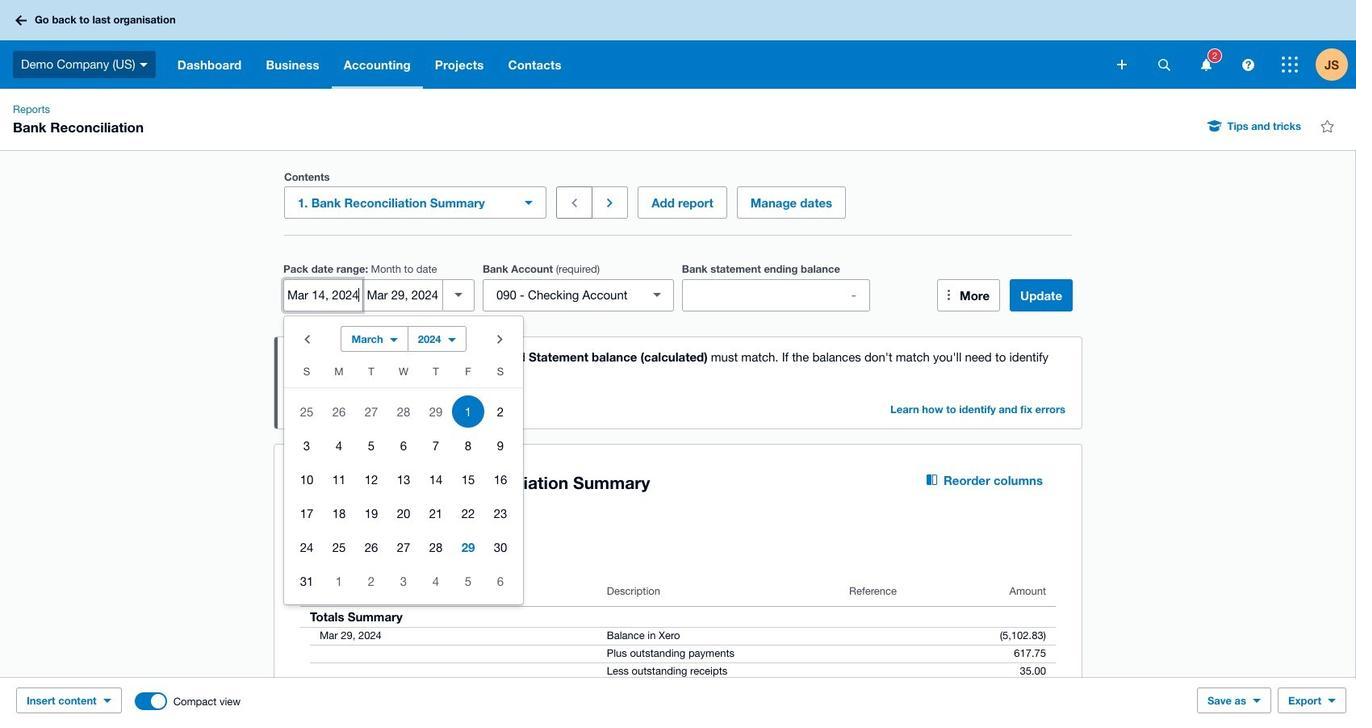 Task type: describe. For each thing, give the bounding box(es) containing it.
mon mar 04 2024 cell
[[323, 429, 355, 461]]

sun mar 31 2024 cell
[[284, 565, 323, 597]]

tue mar 05 2024 cell
[[355, 429, 388, 461]]

sun mar 03 2024 cell
[[284, 429, 323, 461]]

next month image
[[484, 323, 517, 355]]

thu mar 28 2024 cell
[[420, 531, 452, 563]]

sat mar 09 2024 cell
[[485, 429, 523, 461]]

thu mar 07 2024 cell
[[420, 429, 452, 461]]

1 row from the top
[[284, 361, 523, 388]]

5 row from the top
[[284, 496, 523, 530]]

sat mar 16 2024 cell
[[485, 463, 523, 495]]

wed mar 13 2024 cell
[[388, 463, 420, 495]]

6 row from the top
[[284, 530, 523, 564]]

fri mar 22 2024 cell
[[452, 497, 485, 529]]

2 row from the top
[[284, 394, 523, 428]]

sat mar 02 2024 cell
[[485, 395, 523, 428]]

wed mar 20 2024 cell
[[388, 497, 420, 529]]

sun mar 17 2024 cell
[[284, 497, 323, 529]]

fri mar 29 2024 cell
[[452, 531, 485, 563]]

mon mar 11 2024 cell
[[323, 463, 355, 495]]

fri mar 08 2024 cell
[[452, 429, 485, 461]]

fri mar 15 2024 cell
[[452, 463, 485, 495]]

add to favourites image
[[1311, 110, 1344, 142]]

Select end date field
[[364, 280, 442, 310]]

wed mar 27 2024 cell
[[388, 531, 420, 563]]

090 - Checking Account text field
[[484, 280, 644, 310]]

report output element
[[300, 577, 1056, 724]]

1 horizontal spatial svg image
[[1242, 59, 1254, 71]]

4 row from the top
[[284, 462, 523, 496]]

mon mar 25 2024 cell
[[323, 531, 355, 563]]

sun mar 10 2024 cell
[[284, 463, 323, 495]]

0 horizontal spatial svg image
[[1118, 60, 1127, 69]]



Task type: locate. For each thing, give the bounding box(es) containing it.
thu mar 21 2024 cell
[[420, 497, 452, 529]]

sat mar 23 2024 cell
[[485, 497, 523, 529]]

thu mar 14 2024 cell
[[420, 463, 452, 495]]

banner
[[0, 0, 1357, 89]]

Bank statement ending balance number field
[[683, 280, 869, 310]]

sun mar 24 2024 cell
[[284, 531, 323, 563]]

tue mar 26 2024 cell
[[355, 531, 388, 563]]

svg image
[[1242, 59, 1254, 71], [1118, 60, 1127, 69]]

Report title field
[[296, 465, 888, 502]]

status
[[275, 337, 1082, 428]]

tue mar 19 2024 cell
[[355, 497, 388, 529]]

3 row from the top
[[284, 428, 523, 462]]

row
[[284, 361, 523, 388], [284, 394, 523, 428], [284, 428, 523, 462], [284, 462, 523, 496], [284, 496, 523, 530], [284, 530, 523, 564]]

tue mar 12 2024 cell
[[355, 463, 388, 495]]

mon mar 18 2024 cell
[[323, 497, 355, 529]]

row group
[[284, 394, 523, 598]]

sat mar 30 2024 cell
[[485, 531, 523, 563]]

list of convenience dates image
[[442, 279, 475, 311]]

svg image
[[15, 15, 27, 25], [1282, 57, 1298, 73], [1158, 59, 1170, 71], [1201, 59, 1212, 71], [139, 63, 148, 67]]

grid
[[284, 361, 523, 598]]

wed mar 06 2024 cell
[[388, 429, 420, 461]]

Select start date field
[[284, 280, 363, 310]]

None field
[[483, 279, 674, 311]]

group
[[284, 316, 523, 604]]

previous month image
[[291, 323, 323, 355]]

fri mar 01 2024 cell
[[452, 395, 485, 428]]



Task type: vqa. For each thing, say whether or not it's contained in the screenshot.
Report output element
yes



